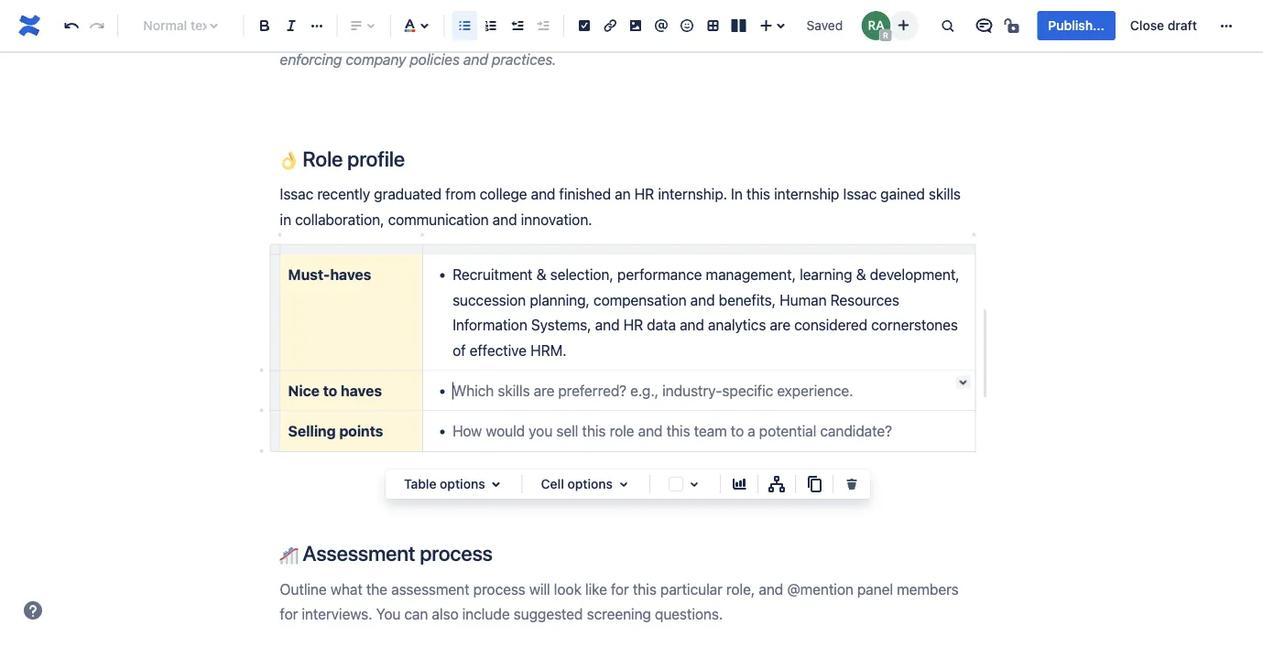 Task type: describe. For each thing, give the bounding box(es) containing it.
college
[[480, 186, 527, 203]]

cornerstones
[[872, 317, 958, 334]]

table options button
[[393, 474, 515, 496]]

selling
[[288, 423, 336, 440]]

comment icon image
[[973, 15, 995, 37]]

table options
[[404, 477, 485, 492]]

internship.
[[658, 186, 727, 203]]

performance
[[618, 266, 702, 284]]

interviewing
[[528, 26, 608, 43]]

in
[[280, 211, 291, 228]]

pay,
[[741, 26, 768, 43]]

2 issac from the left
[[843, 186, 877, 203]]

from
[[445, 186, 476, 203]]

human for recruitment & selection, performance management, learning & development, succession planning, compensation and benefits, human resources information systems, and hr data and analytics are considered cornerstones of effective hrm.
[[780, 291, 827, 309]]

collaboration,
[[295, 211, 384, 228]]

hr inside the issac recently graduated from college and finished an hr internship. in this internship issac gained skills in collaboration, communication and innovation.
[[635, 186, 655, 203]]

action item image
[[573, 15, 595, 37]]

this
[[747, 186, 771, 203]]

including
[[395, 26, 455, 43]]

confluence image
[[15, 11, 44, 40]]

points
[[339, 423, 383, 440]]

role profile
[[298, 146, 405, 171]]

human up department
[[339, 0, 386, 18]]

cell options
[[541, 477, 613, 492]]

help image
[[22, 600, 44, 622]]

1 the from the left
[[643, 0, 665, 18]]

internship
[[774, 186, 840, 203]]

nice to haves
[[288, 382, 382, 400]]

analytics
[[708, 317, 766, 334]]

gained
[[881, 186, 925, 203]]

must-haves
[[288, 266, 371, 284]]

recruitment
[[453, 266, 533, 284]]

development,
[[870, 266, 960, 284]]

(hr)
[[280, 26, 310, 43]]

nice
[[288, 382, 320, 400]]

to
[[323, 382, 337, 400]]

italic ⌘i image
[[280, 15, 302, 37]]

an
[[615, 186, 631, 203]]

and left ruby anderson image
[[833, 26, 857, 43]]

staff,
[[611, 26, 645, 43]]

in
[[731, 186, 743, 203]]

add image, video, or file image
[[625, 15, 647, 37]]

mention image
[[651, 15, 673, 37]]

lead
[[542, 0, 569, 18]]

hr inside recruitment & selection, performance management, learning & development, succession planning, compensation and benefits, human resources information systems, and hr data and analytics are considered cornerstones of effective hrm.
[[624, 317, 643, 334]]

routine
[[669, 0, 715, 18]]

selling points
[[288, 423, 383, 440]]

indent tab image
[[532, 15, 554, 37]]

resources for cornerstones
[[831, 291, 900, 309]]

considered
[[795, 317, 868, 334]]

management,
[[706, 266, 796, 284]]

2 & from the left
[[856, 266, 866, 284]]

remove image
[[841, 474, 863, 496]]

of inside recruitment & selection, performance management, learning & development, succession planning, compensation and benefits, human resources information systems, and hr data and analytics are considered cornerstones of effective hrm.
[[453, 342, 466, 359]]

no restrictions image
[[1003, 15, 1025, 37]]

cell
[[541, 477, 564, 492]]

must-
[[288, 266, 330, 284]]

:ok_hand: image
[[280, 152, 298, 170]]

are
[[770, 317, 791, 334]]

draft
[[1168, 18, 1198, 33]]

leave,
[[861, 26, 900, 43]]

hiring
[[459, 26, 496, 43]]

of inside the human resource manager will lead and direct the routine functions of the human resources (hr) department including hiring and interviewing staff, administering pay, benefits, and leave, and enforcing company policies and practices.
[[784, 0, 797, 18]]

options for cell options
[[568, 477, 613, 492]]

succession
[[453, 291, 526, 309]]

and down hiring
[[464, 51, 488, 68]]

undo ⌘z image
[[60, 15, 82, 37]]

hrm.
[[531, 342, 567, 359]]

skills
[[929, 186, 961, 203]]

2 the from the left
[[801, 0, 822, 18]]

and down college
[[493, 211, 517, 228]]

assessment
[[303, 541, 415, 566]]

innovation.
[[521, 211, 592, 228]]

options for table options
[[440, 477, 485, 492]]



Task type: vqa. For each thing, say whether or not it's contained in the screenshot.
including
yes



Task type: locate. For each thing, give the bounding box(es) containing it.
:roller_coaster: image
[[280, 547, 298, 565]]

haves
[[330, 266, 371, 284], [341, 382, 382, 400]]

information
[[453, 317, 528, 334]]

chart image
[[728, 474, 750, 496]]

confluence image
[[15, 11, 44, 40]]

more formatting image
[[306, 15, 328, 37]]

resources inside the human resource manager will lead and direct the routine functions of the human resources (hr) department including hiring and interviewing staff, administering pay, benefits, and leave, and enforcing company policies and practices.
[[877, 0, 946, 18]]

cell background image
[[684, 474, 706, 496]]

benefits, down management,
[[719, 291, 776, 309]]

and up analytics
[[691, 291, 715, 309]]

planning,
[[530, 291, 590, 309]]

layouts image
[[728, 15, 750, 37]]

options right cell
[[568, 477, 613, 492]]

0 horizontal spatial options
[[440, 477, 485, 492]]

1 horizontal spatial the
[[801, 0, 822, 18]]

company
[[346, 51, 406, 68]]

policies
[[410, 51, 460, 68]]

&
[[537, 266, 547, 284], [856, 266, 866, 284]]

options
[[440, 477, 485, 492], [568, 477, 613, 492]]

more image
[[1216, 15, 1238, 37]]

learning
[[800, 266, 853, 284]]

and
[[573, 0, 598, 18], [499, 26, 524, 43], [833, 26, 857, 43], [903, 26, 928, 43], [464, 51, 488, 68], [531, 186, 556, 203], [493, 211, 517, 228], [691, 291, 715, 309], [595, 317, 620, 334], [680, 317, 705, 334]]

department
[[314, 26, 391, 43]]

data
[[647, 317, 676, 334]]

assessment process
[[298, 541, 493, 566]]

systems,
[[531, 317, 592, 334]]

table image
[[702, 15, 724, 37]]

redo ⌘⇧z image
[[86, 15, 108, 37]]

& right learning
[[856, 266, 866, 284]]

functions
[[718, 0, 780, 18]]

publish...
[[1049, 18, 1105, 33]]

close draft
[[1131, 18, 1198, 33]]

the human resource manager will lead and direct the routine functions of the human resources (hr) department including hiring and interviewing staff, administering pay, benefits, and leave, and enforcing company policies and practices.
[[280, 0, 949, 68]]

0 vertical spatial of
[[784, 0, 797, 18]]

0 horizontal spatial &
[[537, 266, 547, 284]]

hr down compensation
[[624, 317, 643, 334]]

communication
[[388, 211, 489, 228]]

1 horizontal spatial of
[[784, 0, 797, 18]]

profile
[[347, 146, 405, 171]]

0 vertical spatial haves
[[330, 266, 371, 284]]

human inside recruitment & selection, performance management, learning & development, succession planning, compensation and benefits, human resources information systems, and hr data and analytics are considered cornerstones of effective hrm.
[[780, 291, 827, 309]]

process
[[420, 541, 493, 566]]

recruitment & selection, performance management, learning & development, succession planning, compensation and benefits, human resources information systems, and hr data and analytics are considered cornerstones of effective hrm.
[[453, 266, 964, 359]]

0 vertical spatial resources
[[877, 0, 946, 18]]

role
[[303, 146, 343, 171]]

1 horizontal spatial &
[[856, 266, 866, 284]]

and down compensation
[[595, 317, 620, 334]]

human down learning
[[780, 291, 827, 309]]

human
[[339, 0, 386, 18], [826, 0, 873, 18], [780, 291, 827, 309]]

bold ⌘b image
[[254, 15, 276, 37]]

manager
[[455, 0, 513, 18]]

and left find and replace icon
[[903, 26, 928, 43]]

2 options from the left
[[568, 477, 613, 492]]

options inside the table options dropdown button
[[440, 477, 485, 492]]

options inside cell options "dropdown button"
[[568, 477, 613, 492]]

1 horizontal spatial options
[[568, 477, 613, 492]]

manage connected data image
[[766, 474, 788, 496]]

numbered list ⌘⇧7 image
[[480, 15, 502, 37]]

copy image
[[804, 474, 826, 496]]

table
[[404, 477, 437, 492]]

enforcing
[[280, 51, 342, 68]]

benefits,
[[772, 26, 829, 43], [719, 291, 776, 309]]

administering
[[648, 26, 738, 43]]

the
[[643, 0, 665, 18], [801, 0, 822, 18]]

ruby anderson image
[[862, 11, 891, 40]]

close
[[1131, 18, 1165, 33]]

haves down collaboration,
[[330, 266, 371, 284]]

close draft button
[[1120, 11, 1209, 40]]

:roller_coaster: image
[[280, 547, 298, 565]]

1 vertical spatial resources
[[831, 291, 900, 309]]

recently
[[317, 186, 370, 203]]

issac
[[280, 186, 314, 203], [843, 186, 877, 203]]

publish... button
[[1038, 11, 1116, 40]]

issac up in
[[280, 186, 314, 203]]

will
[[517, 0, 538, 18]]

and up practices.
[[499, 26, 524, 43]]

find and replace image
[[937, 15, 959, 37]]

finished
[[559, 186, 611, 203]]

issac recently graduated from college and finished an hr internship. in this internship issac gained skills in collaboration, communication and innovation.
[[280, 186, 965, 228]]

haves right to
[[341, 382, 382, 400]]

resources inside recruitment & selection, performance management, learning & development, succession planning, compensation and benefits, human resources information systems, and hr data and analytics are considered cornerstones of effective hrm.
[[831, 291, 900, 309]]

and left link icon
[[573, 0, 598, 18]]

1 vertical spatial of
[[453, 342, 466, 359]]

1 options from the left
[[440, 477, 485, 492]]

of left effective at left bottom
[[453, 342, 466, 359]]

expand dropdown menu image
[[613, 474, 635, 496]]

hr
[[635, 186, 655, 203], [624, 317, 643, 334]]

emoji image
[[676, 15, 698, 37]]

the
[[310, 0, 335, 18]]

outdent ⇧tab image
[[506, 15, 528, 37]]

0 vertical spatial benefits,
[[772, 26, 829, 43]]

0 horizontal spatial issac
[[280, 186, 314, 203]]

expand dropdown menu image
[[485, 474, 507, 496]]

selection,
[[550, 266, 614, 284]]

and up innovation.
[[531, 186, 556, 203]]

link image
[[599, 15, 621, 37]]

of right functions
[[784, 0, 797, 18]]

benefits, inside the human resource manager will lead and direct the routine functions of the human resources (hr) department including hiring and interviewing staff, administering pay, benefits, and leave, and enforcing company policies and practices.
[[772, 26, 829, 43]]

0 horizontal spatial of
[[453, 342, 466, 359]]

options right table
[[440, 477, 485, 492]]

resources for benefits,
[[877, 0, 946, 18]]

1 vertical spatial hr
[[624, 317, 643, 334]]

issac left gained
[[843, 186, 877, 203]]

resources up considered
[[831, 291, 900, 309]]

resources
[[877, 0, 946, 18], [831, 291, 900, 309]]

resource
[[389, 0, 451, 18]]

1 vertical spatial haves
[[341, 382, 382, 400]]

& up planning,
[[537, 266, 547, 284]]

the right direct
[[643, 0, 665, 18]]

0 vertical spatial hr
[[635, 186, 655, 203]]

0 horizontal spatial the
[[643, 0, 665, 18]]

and right 'data'
[[680, 317, 705, 334]]

1 & from the left
[[537, 266, 547, 284]]

compensation
[[594, 291, 687, 309]]

:ok_hand: image
[[280, 152, 298, 170]]

1 vertical spatial benefits,
[[719, 291, 776, 309]]

practices.
[[492, 51, 557, 68]]

1 horizontal spatial issac
[[843, 186, 877, 203]]

effective
[[470, 342, 527, 359]]

human up saved
[[826, 0, 873, 18]]

direct
[[602, 0, 640, 18]]

benefits, inside recruitment & selection, performance management, learning & development, succession planning, compensation and benefits, human resources information systems, and hr data and analytics are considered cornerstones of effective hrm.
[[719, 291, 776, 309]]

resources up leave, on the top of page
[[877, 0, 946, 18]]

hr right an
[[635, 186, 655, 203]]

saved
[[807, 18, 843, 33]]

1 issac from the left
[[280, 186, 314, 203]]

graduated
[[374, 186, 442, 203]]

cell options button
[[530, 474, 642, 496]]

human for the human resource manager will lead and direct the routine functions of the human resources (hr) department including hiring and interviewing staff, administering pay, benefits, and leave, and enforcing company policies and practices.
[[826, 0, 873, 18]]

of
[[784, 0, 797, 18], [453, 342, 466, 359]]

invite to edit image
[[893, 14, 915, 36]]

bullet list ⌘⇧8 image
[[454, 15, 476, 37]]

the up saved
[[801, 0, 822, 18]]

benefits, right pay,
[[772, 26, 829, 43]]



